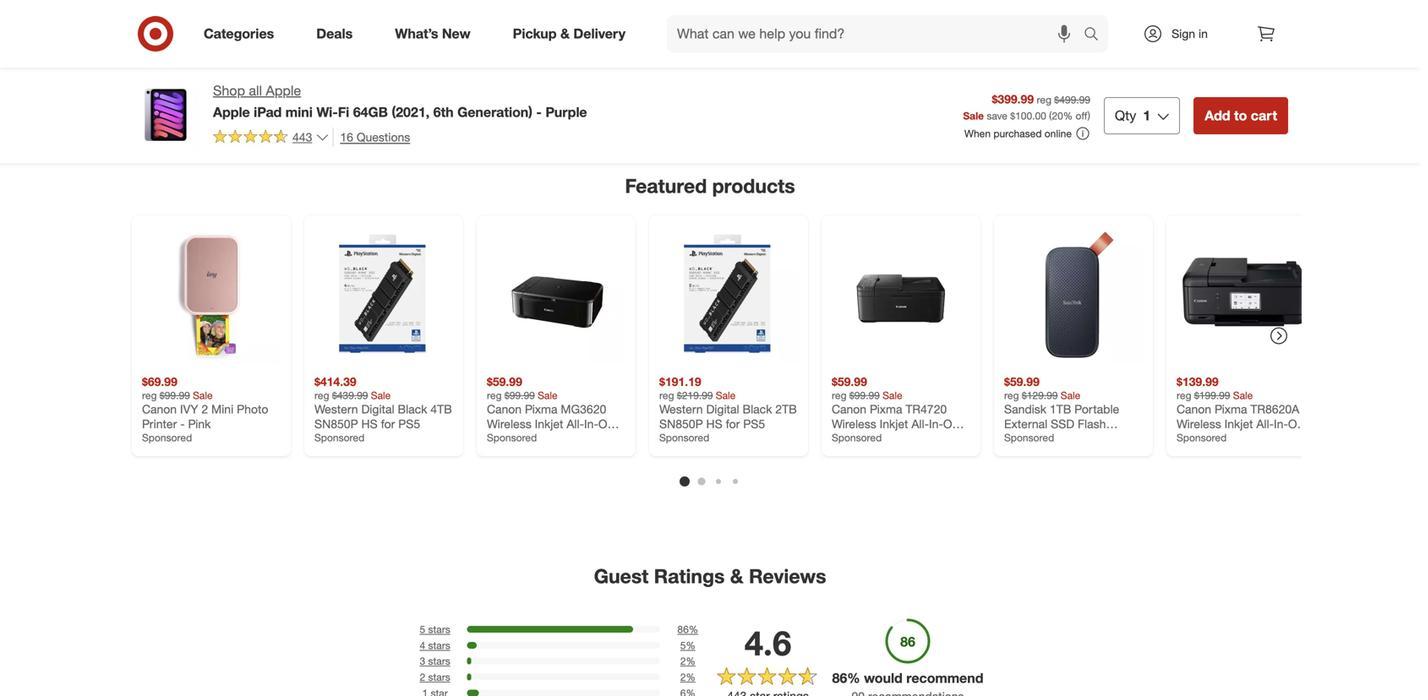Task type: describe. For each thing, give the bounding box(es) containing it.
western for western digital black 4tb sn850p hs for ps5
[[315, 402, 358, 417]]

$99.99 for $69.99
[[160, 389, 190, 402]]

$219.99
[[677, 389, 713, 402]]

black for 4tb
[[398, 402, 427, 417]]

- inside $69.99 reg $99.99 sale canon ivy 2 mini photo printer - pink sponsored
[[180, 417, 185, 432]]

when
[[965, 127, 991, 140]]

20
[[1052, 109, 1064, 122]]

reg for canon pixma tr8620a wireless inkjet all-in-one printer
[[1177, 389, 1192, 402]]

user image by @thewevillcrew image
[[1133, 0, 1323, 130]]

categories link
[[189, 15, 295, 52]]

)
[[1088, 109, 1091, 122]]

$199.99
[[1195, 389, 1231, 402]]

1
[[1144, 107, 1151, 124]]

$399.99
[[992, 92, 1034, 107]]

$399.99 reg $499.99 sale save $ 100.00 ( 20 % off )
[[964, 92, 1091, 122]]

pixma for tr4720
[[870, 402, 903, 417]]

canon for canon pixma tr8620a wireless inkjet all-in-one printer
[[1177, 402, 1212, 417]]

deals link
[[302, 15, 374, 52]]

ssd
[[1051, 417, 1075, 432]]

sale for sandisk 1tb portable external ssd flash storage drive
[[1061, 389, 1081, 402]]

canon ivy 2 mini photo printer - pink image
[[142, 226, 281, 365]]

7 sponsored from the left
[[1177, 432, 1227, 444]]

user image by @the.king_winston image
[[727, 0, 917, 130]]

reg for canon ivy 2 mini photo printer - pink
[[142, 389, 157, 402]]

$191.19
[[660, 375, 702, 389]]

5 stars
[[420, 624, 451, 636]]

4tb
[[431, 402, 452, 417]]

86 %
[[678, 624, 699, 636]]

4.6
[[745, 623, 792, 665]]

products
[[713, 174, 796, 198]]

portable
[[1075, 402, 1120, 417]]

digital for $414.39
[[362, 402, 395, 417]]

purple
[[546, 104, 587, 120]]

2 stars
[[420, 672, 451, 684]]

2 inside $69.99 reg $99.99 sale canon ivy 2 mini photo printer - pink sponsored
[[202, 402, 208, 417]]

in- for tr8620a
[[1275, 417, 1289, 432]]

wireless for canon pixma tr4720 wireless inkjet all-in-one printer - black
[[832, 417, 877, 432]]

drive
[[1049, 432, 1077, 447]]

ivy
[[180, 402, 198, 417]]

delivery
[[574, 25, 626, 42]]

$59.99 for sandisk
[[1005, 375, 1040, 389]]

reg inside $59.99 reg $99.99 sale
[[487, 389, 502, 402]]

ratings
[[654, 565, 725, 589]]

$69.99
[[142, 375, 178, 389]]

to
[[1235, 107, 1248, 124]]

recommend
[[907, 671, 984, 687]]

digital for $191.19
[[707, 402, 740, 417]]

what's
[[395, 25, 438, 42]]

canon for canon ivy 2 mini photo printer - pink
[[142, 402, 177, 417]]

stars for 2 stars
[[428, 672, 451, 684]]

black inside $59.99 reg $99.99 sale canon pixma tr4720 wireless inkjet all-in-one printer - black
[[878, 432, 908, 447]]

$414.39
[[315, 375, 357, 389]]

tr8620a
[[1251, 402, 1300, 417]]

canon for canon pixma tr4720 wireless inkjet all-in-one printer - black
[[832, 402, 867, 417]]

$99.99 for $59.99
[[850, 389, 880, 402]]

$59.99 reg $129.99 sale sandisk 1tb portable external ssd flash storage drive
[[1005, 375, 1120, 447]]

$414.39 reg $439.99 sale western digital black 4tb sn850p hs for ps5 sponsored
[[315, 375, 452, 444]]

online
[[1045, 127, 1072, 140]]

in
[[1199, 26, 1208, 41]]

would
[[864, 671, 903, 687]]

% for 2 stars
[[686, 672, 696, 684]]

$59.99 reg $99.99 sale canon pixma tr4720 wireless inkjet all-in-one printer - black
[[832, 375, 966, 447]]

reg for western digital black 4tb sn850p hs for ps5
[[315, 389, 329, 402]]

pixma for tr8620a
[[1215, 402, 1248, 417]]

2 % for 2 stars
[[681, 672, 696, 684]]

sale for canon pixma tr8620a wireless inkjet all-in-one printer
[[1234, 389, 1254, 402]]

1 horizontal spatial apple
[[266, 82, 301, 99]]

pickup
[[513, 25, 557, 42]]

(2021,
[[392, 104, 430, 120]]

storage
[[1005, 432, 1046, 447]]

$139.99 reg $199.99 sale canon pixma tr8620a wireless inkjet all-in-one printer
[[1177, 375, 1311, 447]]

add
[[1205, 107, 1231, 124]]

sandisk 1tb portable external ssd flash storage drive image
[[1005, 226, 1143, 365]]

2tb
[[776, 402, 797, 417]]

off
[[1076, 109, 1088, 122]]

- inside $59.99 reg $99.99 sale canon pixma tr4720 wireless inkjet all-in-one printer - black
[[870, 432, 875, 447]]

inkjet for tr8620a
[[1225, 417, 1254, 432]]

when purchased online
[[965, 127, 1072, 140]]

new
[[442, 25, 471, 42]]

sign
[[1172, 26, 1196, 41]]

stars for 4 stars
[[428, 640, 451, 652]]

$129.99
[[1022, 389, 1058, 402]]

in- for tr4720
[[930, 417, 944, 432]]

4 stars
[[420, 640, 451, 652]]

qty
[[1115, 107, 1137, 124]]

% inside $399.99 reg $499.99 sale save $ 100.00 ( 20 % off )
[[1064, 109, 1073, 122]]

sale for canon pixma tr4720 wireless inkjet all-in-one printer - black
[[883, 389, 903, 402]]

16 questions link
[[333, 128, 410, 147]]

100.00
[[1016, 109, 1047, 122]]

sale inside $59.99 reg $99.99 sale
[[538, 389, 558, 402]]

sale for canon ivy 2 mini photo printer - pink
[[193, 389, 213, 402]]

5 %
[[681, 640, 696, 652]]

inkjet for tr4720
[[880, 417, 909, 432]]

6 sponsored from the left
[[1005, 432, 1055, 444]]

guest ratings & reviews
[[594, 565, 827, 589]]

$439.99
[[332, 389, 368, 402]]

for for 4tb
[[381, 417, 395, 432]]

shop all apple apple ipad mini wi-fi 64gb (2021, 6th generation) - purple
[[213, 82, 587, 120]]

canon pixma tr4720 wireless inkjet all-in-one printer - black image
[[832, 226, 971, 365]]

% for 3 stars
[[686, 656, 696, 668]]

western digital black 2tb sn850p hs for ps5 image
[[660, 226, 798, 365]]

image of apple ipad mini wi-fi 64gb (2021, 6th generation) - purple image
[[132, 81, 200, 149]]

user image by @ohtarget image
[[930, 0, 1120, 130]]



Task type: vqa. For each thing, say whether or not it's contained in the screenshot.


Task type: locate. For each thing, give the bounding box(es) containing it.
sn850p inside the $414.39 reg $439.99 sale western digital black 4tb sn850p hs for ps5 sponsored
[[315, 417, 358, 432]]

black
[[398, 402, 427, 417], [743, 402, 773, 417], [878, 432, 908, 447]]

user image by @alexandhome image
[[118, 0, 308, 130]]

0 horizontal spatial 5
[[420, 624, 426, 636]]

in- inside $139.99 reg $199.99 sale canon pixma tr8620a wireless inkjet all-in-one printer
[[1275, 417, 1289, 432]]

1 $59.99 from the left
[[487, 375, 523, 389]]

canon down $139.99
[[1177, 402, 1212, 417]]

ps5 left 2tb on the right
[[744, 417, 766, 432]]

ps5 inside $191.19 reg $219.99 sale western digital black 2tb sn850p hs for ps5 sponsored
[[744, 417, 766, 432]]

wireless inside $139.99 reg $199.99 sale canon pixma tr8620a wireless inkjet all-in-one printer
[[1177, 417, 1222, 432]]

1 horizontal spatial 5
[[681, 640, 686, 652]]

2 2 % from the top
[[681, 672, 696, 684]]

sn850p inside $191.19 reg $219.99 sale western digital black 2tb sn850p hs for ps5 sponsored
[[660, 417, 703, 432]]

stars for 3 stars
[[428, 656, 451, 668]]

0 horizontal spatial western
[[315, 402, 358, 417]]

digital
[[362, 402, 395, 417], [707, 402, 740, 417]]

0 horizontal spatial canon
[[142, 402, 177, 417]]

86 % would recommend
[[833, 671, 984, 687]]

digital left 4tb on the bottom of page
[[362, 402, 395, 417]]

sale inside $69.99 reg $99.99 sale canon ivy 2 mini photo printer - pink sponsored
[[193, 389, 213, 402]]

1 horizontal spatial digital
[[707, 402, 740, 417]]

0 horizontal spatial inkjet
[[880, 417, 909, 432]]

stars up 3 stars
[[428, 640, 451, 652]]

reg inside $399.99 reg $499.99 sale save $ 100.00 ( 20 % off )
[[1037, 93, 1052, 106]]

for inside $191.19 reg $219.99 sale western digital black 2tb sn850p hs for ps5 sponsored
[[726, 417, 740, 432]]

reg inside $191.19 reg $219.99 sale western digital black 2tb sn850p hs for ps5 sponsored
[[660, 389, 674, 402]]

2 horizontal spatial printer
[[1177, 432, 1212, 447]]

sign in link
[[1129, 15, 1235, 52]]

1 inkjet from the left
[[880, 417, 909, 432]]

$69.99 reg $99.99 sale canon ivy 2 mini photo printer - pink sponsored
[[142, 375, 268, 444]]

stars up the 2 stars
[[428, 656, 451, 668]]

$99.99 right 4tb on the bottom of page
[[505, 389, 535, 402]]

cart
[[1252, 107, 1278, 124]]

printer for canon pixma tr4720 wireless inkjet all-in-one printer - black
[[832, 432, 867, 447]]

printer inside $59.99 reg $99.99 sale canon pixma tr4720 wireless inkjet all-in-one printer - black
[[832, 432, 867, 447]]

$499.99
[[1055, 93, 1091, 106]]

0 vertical spatial apple
[[266, 82, 301, 99]]

1 horizontal spatial $59.99
[[832, 375, 868, 389]]

stars for 5 stars
[[428, 624, 451, 636]]

what's new
[[395, 25, 471, 42]]

2 western from the left
[[660, 402, 703, 417]]

wireless for canon pixma tr8620a wireless inkjet all-in-one printer
[[1177, 417, 1222, 432]]

in-
[[930, 417, 944, 432], [1275, 417, 1289, 432]]

% for 5 stars
[[689, 624, 699, 636]]

0 horizontal spatial black
[[398, 402, 427, 417]]

for left 2tb on the right
[[726, 417, 740, 432]]

2 pixma from the left
[[1215, 402, 1248, 417]]

3 $99.99 from the left
[[850, 389, 880, 402]]

1 vertical spatial apple
[[213, 104, 250, 120]]

1 sponsored from the left
[[142, 432, 192, 444]]

0 horizontal spatial $99.99
[[160, 389, 190, 402]]

reg left '$439.99'
[[315, 389, 329, 402]]

sale inside $191.19 reg $219.99 sale western digital black 2tb sn850p hs for ps5 sponsored
[[716, 389, 736, 402]]

2 digital from the left
[[707, 402, 740, 417]]

0 vertical spatial 86
[[678, 624, 689, 636]]

1 vertical spatial 5
[[681, 640, 686, 652]]

3 stars from the top
[[428, 656, 451, 668]]

sponsored
[[142, 432, 192, 444], [315, 432, 365, 444], [487, 432, 537, 444], [660, 432, 710, 444], [832, 432, 882, 444], [1005, 432, 1055, 444], [1177, 432, 1227, 444]]

1 horizontal spatial sn850p
[[660, 417, 703, 432]]

1 horizontal spatial black
[[743, 402, 773, 417]]

1 canon from the left
[[142, 402, 177, 417]]

user image by @downsouthstreet image
[[524, 0, 714, 130]]

2 horizontal spatial $99.99
[[850, 389, 880, 402]]

443 link
[[213, 128, 329, 148]]

1 for from the left
[[381, 417, 395, 432]]

$99.99 inside $59.99 reg $99.99 sale canon pixma tr4720 wireless inkjet all-in-one printer - black
[[850, 389, 880, 402]]

$
[[1011, 109, 1016, 122]]

for inside the $414.39 reg $439.99 sale western digital black 4tb sn850p hs for ps5 sponsored
[[381, 417, 395, 432]]

one
[[944, 417, 966, 432], [1289, 417, 1311, 432]]

0 horizontal spatial for
[[381, 417, 395, 432]]

one inside $139.99 reg $199.99 sale canon pixma tr8620a wireless inkjet all-in-one printer
[[1289, 417, 1311, 432]]

3 canon from the left
[[1177, 402, 1212, 417]]

digital inside the $414.39 reg $439.99 sale western digital black 4tb sn850p hs for ps5 sponsored
[[362, 402, 395, 417]]

reg inside $59.99 reg $129.99 sale sandisk 1tb portable external ssd flash storage drive
[[1005, 389, 1020, 402]]

reg left $219.99
[[660, 389, 674, 402]]

wireless down $199.99
[[1177, 417, 1222, 432]]

sn850p down $219.99
[[660, 417, 703, 432]]

% for 4 stars
[[686, 640, 696, 652]]

stars up 4 stars on the bottom of page
[[428, 624, 451, 636]]

reg up (
[[1037, 93, 1052, 106]]

0 horizontal spatial wireless
[[832, 417, 877, 432]]

0 horizontal spatial apple
[[213, 104, 250, 120]]

86 for % would recommend
[[833, 671, 848, 687]]

pickup & delivery link
[[499, 15, 647, 52]]

canon pixma tr8620a wireless inkjet all-in-one printer image
[[1177, 226, 1316, 365]]

sale for western digital black 4tb sn850p hs for ps5
[[371, 389, 391, 402]]

0 horizontal spatial -
[[180, 417, 185, 432]]

featured
[[625, 174, 707, 198]]

1 vertical spatial 86
[[833, 671, 848, 687]]

2 wireless from the left
[[1177, 417, 1222, 432]]

sandisk
[[1005, 402, 1047, 417]]

2 for from the left
[[726, 417, 740, 432]]

1 horizontal spatial $99.99
[[505, 389, 535, 402]]

1 sn850p from the left
[[315, 417, 358, 432]]

2 hs from the left
[[707, 417, 723, 432]]

2 all- from the left
[[1257, 417, 1275, 432]]

1 horizontal spatial all-
[[1257, 417, 1275, 432]]

printer
[[142, 417, 177, 432], [832, 432, 867, 447], [1177, 432, 1212, 447]]

sponsored inside $191.19 reg $219.99 sale western digital black 2tb sn850p hs for ps5 sponsored
[[660, 432, 710, 444]]

inkjet inside $59.99 reg $99.99 sale canon pixma tr4720 wireless inkjet all-in-one printer - black
[[880, 417, 909, 432]]

$59.99 for canon
[[832, 375, 868, 389]]

2 horizontal spatial $59.99
[[1005, 375, 1040, 389]]

1 vertical spatial &
[[731, 565, 744, 589]]

3 stars
[[420, 656, 451, 668]]

printer inside $69.99 reg $99.99 sale canon ivy 2 mini photo printer - pink sponsored
[[142, 417, 177, 432]]

categories
[[204, 25, 274, 42]]

all- for tr8620a
[[1257, 417, 1275, 432]]

1 horizontal spatial &
[[731, 565, 744, 589]]

1 horizontal spatial hs
[[707, 417, 723, 432]]

3
[[420, 656, 426, 668]]

hs inside $191.19 reg $219.99 sale western digital black 2tb sn850p hs for ps5 sponsored
[[707, 417, 723, 432]]

all
[[249, 82, 262, 99]]

0 horizontal spatial sn850p
[[315, 417, 358, 432]]

2 inkjet from the left
[[1225, 417, 1254, 432]]

for
[[381, 417, 395, 432], [726, 417, 740, 432]]

ps5
[[399, 417, 420, 432], [744, 417, 766, 432]]

all- for tr4720
[[912, 417, 930, 432]]

0 horizontal spatial printer
[[142, 417, 177, 432]]

canon right 2tb on the right
[[832, 402, 867, 417]]

2 %
[[681, 656, 696, 668], [681, 672, 696, 684]]

ps5 for 2tb
[[744, 417, 766, 432]]

tr4720
[[906, 402, 947, 417]]

4
[[420, 640, 426, 652]]

86 up 5 %
[[678, 624, 689, 636]]

5 for 5 %
[[681, 640, 686, 652]]

3 sponsored from the left
[[487, 432, 537, 444]]

hs for $191.19
[[707, 417, 723, 432]]

pink
[[188, 417, 211, 432]]

6th
[[434, 104, 454, 120]]

2 in- from the left
[[1275, 417, 1289, 432]]

$139.99
[[1177, 375, 1219, 389]]

2 $99.99 from the left
[[505, 389, 535, 402]]

reg for canon pixma tr4720 wireless inkjet all-in-one printer - black
[[832, 389, 847, 402]]

1 in- from the left
[[930, 417, 944, 432]]

sn850p down '$439.99'
[[315, 417, 358, 432]]

1 horizontal spatial printer
[[832, 432, 867, 447]]

western
[[315, 402, 358, 417], [660, 402, 703, 417]]

5 down 86 %
[[681, 640, 686, 652]]

1 western from the left
[[315, 402, 358, 417]]

1 horizontal spatial for
[[726, 417, 740, 432]]

1 horizontal spatial ps5
[[744, 417, 766, 432]]

64gb
[[353, 104, 388, 120]]

generation)
[[458, 104, 533, 120]]

canon inside $59.99 reg $99.99 sale canon pixma tr4720 wireless inkjet all-in-one printer - black
[[832, 402, 867, 417]]

$99.99 inside $59.99 reg $99.99 sale
[[505, 389, 535, 402]]

reviews
[[749, 565, 827, 589]]

sale inside $59.99 reg $99.99 sale canon pixma tr4720 wireless inkjet all-in-one printer - black
[[883, 389, 903, 402]]

86 left 'would'
[[833, 671, 848, 687]]

purchased
[[994, 127, 1042, 140]]

sign in
[[1172, 26, 1208, 41]]

0 horizontal spatial all-
[[912, 417, 930, 432]]

1 $99.99 from the left
[[160, 389, 190, 402]]

black inside the $414.39 reg $439.99 sale western digital black 4tb sn850p hs for ps5 sponsored
[[398, 402, 427, 417]]

one for tr4720
[[944, 417, 966, 432]]

1 ps5 from the left
[[399, 417, 420, 432]]

black down tr4720 on the bottom right of page
[[878, 432, 908, 447]]

reg inside $59.99 reg $99.99 sale canon pixma tr4720 wireless inkjet all-in-one printer - black
[[832, 389, 847, 402]]

stars down 3 stars
[[428, 672, 451, 684]]

sn850p for western digital black 4tb sn850p hs for ps5
[[315, 417, 358, 432]]

sale
[[964, 109, 984, 122], [193, 389, 213, 402], [371, 389, 391, 402], [538, 389, 558, 402], [716, 389, 736, 402], [883, 389, 903, 402], [1061, 389, 1081, 402], [1234, 389, 1254, 402]]

western inside the $414.39 reg $439.99 sale western digital black 4tb sn850p hs for ps5 sponsored
[[315, 402, 358, 417]]

1 vertical spatial 2 %
[[681, 672, 696, 684]]

4 stars from the top
[[428, 672, 451, 684]]

search button
[[1077, 15, 1117, 56]]

black left 2tb on the right
[[743, 402, 773, 417]]

2 horizontal spatial canon
[[1177, 402, 1212, 417]]

$191.19 reg $219.99 sale western digital black 2tb sn850p hs for ps5 sponsored
[[660, 375, 797, 444]]

1 horizontal spatial in-
[[1275, 417, 1289, 432]]

1 pixma from the left
[[870, 402, 903, 417]]

1 horizontal spatial pixma
[[1215, 402, 1248, 417]]

user image by @myfarmflowerhome image
[[321, 0, 511, 130]]

pixma left tr4720 on the bottom right of page
[[870, 402, 903, 417]]

search
[[1077, 27, 1117, 44]]

pixma inside $59.99 reg $99.99 sale canon pixma tr4720 wireless inkjet all-in-one printer - black
[[870, 402, 903, 417]]

0 horizontal spatial 86
[[678, 624, 689, 636]]

western inside $191.19 reg $219.99 sale western digital black 2tb sn850p hs for ps5 sponsored
[[660, 402, 703, 417]]

sale inside $139.99 reg $199.99 sale canon pixma tr8620a wireless inkjet all-in-one printer
[[1234, 389, 1254, 402]]

$99.99 left tr4720 on the bottom right of page
[[850, 389, 880, 402]]

& right the 'pickup' at left
[[561, 25, 570, 42]]

guest
[[594, 565, 649, 589]]

0 horizontal spatial $59.99
[[487, 375, 523, 389]]

reg inside the $414.39 reg $439.99 sale western digital black 4tb sn850p hs for ps5 sponsored
[[315, 389, 329, 402]]

sale inside $399.99 reg $499.99 sale save $ 100.00 ( 20 % off )
[[964, 109, 984, 122]]

printer for canon pixma tr8620a wireless inkjet all-in-one printer
[[1177, 432, 1212, 447]]

86 for %
[[678, 624, 689, 636]]

wireless right 2tb on the right
[[832, 417, 877, 432]]

reg for western digital black 2tb sn850p hs for ps5
[[660, 389, 674, 402]]

for for 2tb
[[726, 417, 740, 432]]

0 horizontal spatial one
[[944, 417, 966, 432]]

- inside shop all apple apple ipad mini wi-fi 64gb (2021, 6th generation) - purple
[[537, 104, 542, 120]]

external
[[1005, 417, 1048, 432]]

ipad
[[254, 104, 282, 120]]

what's new link
[[381, 15, 492, 52]]

reg inside $139.99 reg $199.99 sale canon pixma tr8620a wireless inkjet all-in-one printer
[[1177, 389, 1192, 402]]

shop
[[213, 82, 245, 99]]

black for 2tb
[[743, 402, 773, 417]]

wireless inside $59.99 reg $99.99 sale canon pixma tr4720 wireless inkjet all-in-one printer - black
[[832, 417, 877, 432]]

add to cart button
[[1194, 97, 1289, 134]]

canon inside $139.99 reg $199.99 sale canon pixma tr8620a wireless inkjet all-in-one printer
[[1177, 402, 1212, 417]]

canon
[[142, 402, 177, 417], [832, 402, 867, 417], [1177, 402, 1212, 417]]

2 stars from the top
[[428, 640, 451, 652]]

$99.99
[[160, 389, 190, 402], [505, 389, 535, 402], [850, 389, 880, 402]]

2 sponsored from the left
[[315, 432, 365, 444]]

all-
[[912, 417, 930, 432], [1257, 417, 1275, 432]]

black left 4tb on the bottom of page
[[398, 402, 427, 417]]

sn850p for western digital black 2tb sn850p hs for ps5
[[660, 417, 703, 432]]

16 questions
[[340, 130, 410, 144]]

sponsored inside $69.99 reg $99.99 sale canon ivy 2 mini photo printer - pink sponsored
[[142, 432, 192, 444]]

4 sponsored from the left
[[660, 432, 710, 444]]

1 digital from the left
[[362, 402, 395, 417]]

0 horizontal spatial digital
[[362, 402, 395, 417]]

$59.99 reg $99.99 sale
[[487, 375, 558, 402]]

sale inside $59.99 reg $129.99 sale sandisk 1tb portable external ssd flash storage drive
[[1061, 389, 1081, 402]]

mini
[[211, 402, 234, 417]]

western for western digital black 2tb sn850p hs for ps5
[[660, 402, 703, 417]]

(
[[1050, 109, 1052, 122]]

0 vertical spatial 5
[[420, 624, 426, 636]]

What can we help you find? suggestions appear below search field
[[667, 15, 1088, 52]]

stars
[[428, 624, 451, 636], [428, 640, 451, 652], [428, 656, 451, 668], [428, 672, 451, 684]]

reg inside $69.99 reg $99.99 sale canon ivy 2 mini photo printer - pink sponsored
[[142, 389, 157, 402]]

$59.99 inside $59.99 reg $99.99 sale canon pixma tr4720 wireless inkjet all-in-one printer - black
[[832, 375, 868, 389]]

5 sponsored from the left
[[832, 432, 882, 444]]

1 2 % from the top
[[681, 656, 696, 668]]

443
[[293, 130, 312, 144]]

2 canon from the left
[[832, 402, 867, 417]]

flash
[[1078, 417, 1107, 432]]

hs down '$439.99'
[[362, 417, 378, 432]]

2 horizontal spatial black
[[878, 432, 908, 447]]

all- inside $139.99 reg $199.99 sale canon pixma tr8620a wireless inkjet all-in-one printer
[[1257, 417, 1275, 432]]

canon down $69.99
[[142, 402, 177, 417]]

0 vertical spatial &
[[561, 25, 570, 42]]

deals
[[316, 25, 353, 42]]

1 horizontal spatial canon
[[832, 402, 867, 417]]

5 for 5 stars
[[420, 624, 426, 636]]

5 up 4 on the left
[[420, 624, 426, 636]]

& right ratings
[[731, 565, 744, 589]]

1 all- from the left
[[912, 417, 930, 432]]

black inside $191.19 reg $219.99 sale western digital black 2tb sn850p hs for ps5 sponsored
[[743, 402, 773, 417]]

$59.99 inside $59.99 reg $99.99 sale
[[487, 375, 523, 389]]

1 horizontal spatial western
[[660, 402, 703, 417]]

reg for sandisk 1tb portable external ssd flash storage drive
[[1005, 389, 1020, 402]]

one for tr8620a
[[1289, 417, 1311, 432]]

0 horizontal spatial hs
[[362, 417, 378, 432]]

reg left $129.99
[[1005, 389, 1020, 402]]

apple down 'shop'
[[213, 104, 250, 120]]

digital inside $191.19 reg $219.99 sale western digital black 2tb sn850p hs for ps5 sponsored
[[707, 402, 740, 417]]

2 $59.99 from the left
[[832, 375, 868, 389]]

western down $191.19
[[660, 402, 703, 417]]

digital left 2tb on the right
[[707, 402, 740, 417]]

canon pixma mg3620 wireless inkjet all-in-one printer - black (0515c002) image
[[487, 226, 626, 365]]

$99.99 up "pink"
[[160, 389, 190, 402]]

3 $59.99 from the left
[[1005, 375, 1040, 389]]

ps5 for 4tb
[[399, 417, 420, 432]]

hs for $414.39
[[362, 417, 378, 432]]

$59.99
[[487, 375, 523, 389], [832, 375, 868, 389], [1005, 375, 1040, 389]]

1 horizontal spatial wireless
[[1177, 417, 1222, 432]]

2 sn850p from the left
[[660, 417, 703, 432]]

0 horizontal spatial pixma
[[870, 402, 903, 417]]

sale inside the $414.39 reg $439.99 sale western digital black 4tb sn850p hs for ps5 sponsored
[[371, 389, 391, 402]]

sponsored inside the $414.39 reg $439.99 sale western digital black 4tb sn850p hs for ps5 sponsored
[[315, 432, 365, 444]]

hs inside the $414.39 reg $439.99 sale western digital black 4tb sn850p hs for ps5 sponsored
[[362, 417, 378, 432]]

reg right 4tb on the bottom of page
[[487, 389, 502, 402]]

western down $414.39
[[315, 402, 358, 417]]

1 stars from the top
[[428, 624, 451, 636]]

pixma inside $139.99 reg $199.99 sale canon pixma tr8620a wireless inkjet all-in-one printer
[[1215, 402, 1248, 417]]

1 horizontal spatial -
[[537, 104, 542, 120]]

reg right 2tb on the right
[[832, 389, 847, 402]]

pickup & delivery
[[513, 25, 626, 42]]

inkjet inside $139.99 reg $199.99 sale canon pixma tr8620a wireless inkjet all-in-one printer
[[1225, 417, 1254, 432]]

1 one from the left
[[944, 417, 966, 432]]

save
[[987, 109, 1008, 122]]

all- inside $59.99 reg $99.99 sale canon pixma tr4720 wireless inkjet all-in-one printer - black
[[912, 417, 930, 432]]

sale for western digital black 2tb sn850p hs for ps5
[[716, 389, 736, 402]]

1 horizontal spatial 86
[[833, 671, 848, 687]]

0 horizontal spatial &
[[561, 25, 570, 42]]

in- inside $59.99 reg $99.99 sale canon pixma tr4720 wireless inkjet all-in-one printer - black
[[930, 417, 944, 432]]

wi-
[[317, 104, 338, 120]]

apple up mini
[[266, 82, 301, 99]]

printer inside $139.99 reg $199.99 sale canon pixma tr8620a wireless inkjet all-in-one printer
[[1177, 432, 1212, 447]]

1 wireless from the left
[[832, 417, 877, 432]]

hs down $219.99
[[707, 417, 723, 432]]

-
[[537, 104, 542, 120], [180, 417, 185, 432], [870, 432, 875, 447]]

1 hs from the left
[[362, 417, 378, 432]]

pixma down $139.99
[[1215, 402, 1248, 417]]

photo
[[237, 402, 268, 417]]

canon inside $69.99 reg $99.99 sale canon ivy 2 mini photo printer - pink sponsored
[[142, 402, 177, 417]]

2 one from the left
[[1289, 417, 1311, 432]]

add to cart
[[1205, 107, 1278, 124]]

2 horizontal spatial -
[[870, 432, 875, 447]]

mini
[[286, 104, 313, 120]]

one inside $59.99 reg $99.99 sale canon pixma tr4720 wireless inkjet all-in-one printer - black
[[944, 417, 966, 432]]

1 horizontal spatial inkjet
[[1225, 417, 1254, 432]]

pixma
[[870, 402, 903, 417], [1215, 402, 1248, 417]]

hs
[[362, 417, 378, 432], [707, 417, 723, 432]]

2 % for 3 stars
[[681, 656, 696, 668]]

for left 4tb on the bottom of page
[[381, 417, 395, 432]]

1 horizontal spatial one
[[1289, 417, 1311, 432]]

reg left $199.99
[[1177, 389, 1192, 402]]

0 horizontal spatial ps5
[[399, 417, 420, 432]]

$59.99 inside $59.99 reg $129.99 sale sandisk 1tb portable external ssd flash storage drive
[[1005, 375, 1040, 389]]

0 horizontal spatial in-
[[930, 417, 944, 432]]

16
[[340, 130, 353, 144]]

ps5 left 4tb on the bottom of page
[[399, 417, 420, 432]]

western digital black 4tb sn850p hs for ps5 image
[[315, 226, 453, 365]]

2 ps5 from the left
[[744, 417, 766, 432]]

qty 1
[[1115, 107, 1151, 124]]

reg left ivy
[[142, 389, 157, 402]]

$99.99 inside $69.99 reg $99.99 sale canon ivy 2 mini photo printer - pink sponsored
[[160, 389, 190, 402]]

ps5 inside the $414.39 reg $439.99 sale western digital black 4tb sn850p hs for ps5 sponsored
[[399, 417, 420, 432]]

&
[[561, 25, 570, 42], [731, 565, 744, 589]]

0 vertical spatial 2 %
[[681, 656, 696, 668]]



